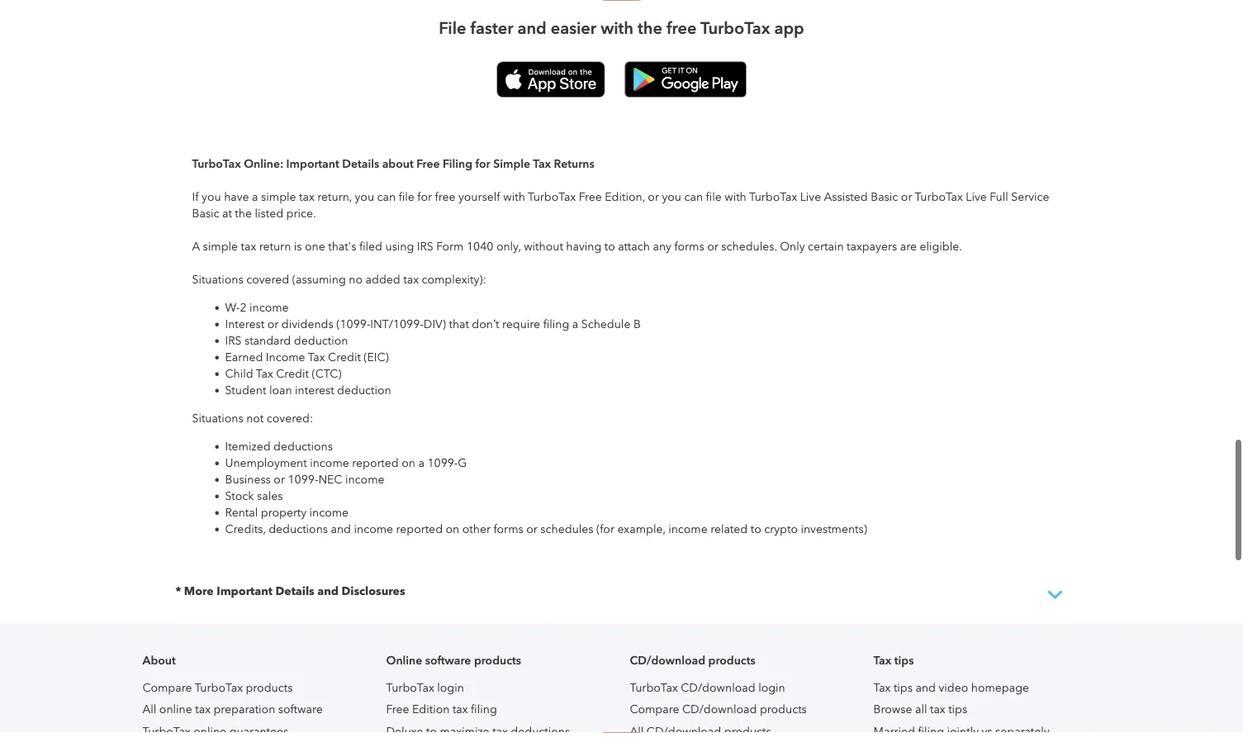 Task type: vqa. For each thing, say whether or not it's contained in the screenshot.
first BUY NOW from the right
no



Task type: locate. For each thing, give the bounding box(es) containing it.
situations up the w-
[[192, 266, 244, 280]]

0 horizontal spatial irs
[[225, 327, 242, 341]]

0 horizontal spatial forms
[[494, 516, 524, 529]]

details left about
[[342, 150, 379, 164]]

important up return,
[[286, 150, 339, 164]]

on
[[402, 450, 416, 463], [446, 516, 460, 529]]

turbotax login free edition tax filing deluxe to maximize tax deductions
[[386, 674, 570, 731]]

filing inside 'w-2 income interest or dividends (1099-int/1099-div) that don't require filing a schedule b irs standard deduction earned income tax credit (eic) child tax credit (ctc) student loan interest deduction'
[[544, 311, 570, 324]]

0 horizontal spatial filing
[[471, 696, 497, 710]]

credit down income
[[276, 360, 309, 374]]

1 horizontal spatial important
[[286, 150, 339, 164]]

important inside dropdown button
[[217, 577, 273, 591]]

cd/download
[[630, 646, 706, 660]]

1 vertical spatial important
[[217, 577, 273, 591]]

tax inside if you have a simple tax return, you can file for free yourself with turbotax free edition, or you can file with turbotax live assisted basic or turbotax live full service basic at the listed price.
[[299, 183, 315, 197]]

edition
[[412, 696, 450, 710]]

online
[[386, 646, 423, 660]]

2 vertical spatial filing
[[919, 718, 945, 731]]

1 login from the left
[[437, 674, 464, 688]]

0 horizontal spatial file
[[399, 183, 415, 197]]

to down edition
[[426, 718, 437, 731]]

turbotax cd/ download login compare cd/ download products all cd/ download products
[[630, 674, 807, 731]]

file up schedules.
[[706, 183, 722, 197]]

1 horizontal spatial for
[[476, 150, 491, 164]]

1 vertical spatial all
[[630, 718, 644, 731]]

0 vertical spatial on
[[402, 450, 416, 463]]

0 vertical spatial credit
[[328, 344, 361, 357]]

0 vertical spatial tips
[[895, 646, 914, 660]]

0 vertical spatial filing
[[544, 311, 570, 324]]

income up nec
[[310, 450, 349, 463]]

deduction down the dividends on the top left of page
[[294, 327, 348, 341]]

the up 'get it on google play' image
[[638, 12, 663, 31]]

deductions
[[274, 433, 333, 447], [269, 516, 328, 529], [511, 718, 570, 731]]

free left edition,
[[579, 183, 602, 197]]

to left crypto
[[751, 516, 762, 529]]

you right edition,
[[662, 183, 682, 197]]

0 horizontal spatial credit
[[276, 360, 309, 374]]

1 vertical spatial on
[[446, 516, 460, 529]]

online up turbotax online guarantees link
[[159, 696, 192, 710]]

turbotax up eligible.
[[915, 183, 964, 197]]

0 vertical spatial details
[[342, 150, 379, 164]]

compare
[[143, 674, 192, 688], [630, 696, 680, 710]]

income right nec
[[345, 466, 385, 480]]

a left the schedule
[[573, 311, 579, 324]]

deductions down covered: on the bottom left of page
[[274, 433, 333, 447]]

free up deluxe
[[386, 696, 410, 710]]

a left the g
[[419, 450, 425, 463]]

and left disclosures
[[318, 577, 339, 591]]

0 horizontal spatial software
[[278, 696, 323, 710]]

2 vertical spatial a
[[419, 450, 425, 463]]

0 horizontal spatial live
[[801, 183, 822, 197]]

dividends
[[282, 311, 334, 324]]

free left yourself in the top of the page
[[435, 183, 456, 197]]

with up schedules.
[[725, 183, 747, 197]]

download
[[703, 674, 756, 688], [704, 696, 757, 710], [668, 718, 722, 731]]

filing up maximize on the left bottom of page
[[471, 696, 497, 710]]

turbotax down compare turbotax products link
[[143, 718, 191, 731]]

all inside turbotax cd/ download login compare cd/ download products all cd/ download products
[[630, 718, 644, 731]]

1 vertical spatial online
[[194, 718, 227, 731]]

are
[[901, 233, 917, 247]]

tips for tax tips and video homepage browse all tax tips married filing jointly vs separately
[[894, 674, 913, 688]]

jointly
[[948, 718, 979, 731]]

file down about
[[399, 183, 415, 197]]

turbotax down cd/download on the right
[[630, 674, 678, 688]]

1 situations from the top
[[192, 266, 244, 280]]

1 horizontal spatial irs
[[417, 233, 434, 247]]

or left schedules
[[527, 516, 538, 529]]

no
[[349, 266, 363, 280]]

tax up maximize on the left bottom of page
[[453, 696, 468, 710]]

credits,
[[225, 516, 266, 529]]

income down nec
[[310, 499, 349, 513]]

filing right "require"
[[544, 311, 570, 324]]

0 horizontal spatial important
[[217, 577, 273, 591]]

to left attach
[[605, 233, 616, 247]]

* more important details and disclosures button
[[176, 559, 1068, 617]]

all down cd/download on the right
[[630, 718, 644, 731]]

online down all online tax preparation software link at the left bottom of the page
[[194, 718, 227, 731]]

filing
[[544, 311, 570, 324], [471, 696, 497, 710], [919, 718, 945, 731]]

or left schedules.
[[708, 233, 719, 247]]

or up standard
[[268, 311, 279, 324]]

added
[[366, 266, 401, 280]]

2 vertical spatial to
[[426, 718, 437, 731]]

basic
[[871, 183, 899, 197], [192, 200, 220, 214]]

important right more
[[217, 577, 273, 591]]

free
[[667, 12, 697, 31], [435, 183, 456, 197]]

compare inside turbotax cd/ download login compare cd/ download products all cd/ download products
[[630, 696, 680, 710]]

1 horizontal spatial can
[[685, 183, 703, 197]]

0 horizontal spatial can
[[377, 183, 396, 197]]

1 horizontal spatial 1099-
[[428, 450, 458, 463]]

0 horizontal spatial simple
[[203, 233, 238, 247]]

software up turbotax login link
[[425, 646, 471, 660]]

1 vertical spatial software
[[278, 696, 323, 710]]

income inside 'w-2 income interest or dividends (1099-int/1099-div) that don't require filing a schedule b irs standard deduction earned income tax credit (eic) child tax credit (ctc) student loan interest deduction'
[[250, 294, 289, 308]]

irs left form in the top of the page
[[417, 233, 434, 247]]

1 vertical spatial details
[[276, 577, 315, 591]]

filed
[[359, 233, 383, 247]]

1 file from the left
[[399, 183, 415, 197]]

1 can from the left
[[377, 183, 396, 197]]

g
[[458, 450, 467, 463]]

1 you from the left
[[202, 183, 221, 197]]

with down simple
[[504, 183, 525, 197]]

example,
[[618, 516, 666, 529]]

tax right maximize on the left bottom of page
[[493, 718, 508, 731]]

0 vertical spatial all
[[143, 696, 157, 710]]

2 horizontal spatial a
[[573, 311, 579, 324]]

2 horizontal spatial free
[[579, 183, 602, 197]]

a right have
[[252, 183, 258, 197]]

the inside if you have a simple tax return, you can file for free yourself with turbotax free edition, or you can file with turbotax live assisted basic or turbotax live full service basic at the listed price.
[[235, 200, 252, 214]]

all down about
[[143, 696, 157, 710]]

0 horizontal spatial free
[[386, 696, 410, 710]]

0 vertical spatial download
[[703, 674, 756, 688]]

forms right other at the bottom of page
[[494, 516, 524, 529]]

maximize
[[440, 718, 490, 731]]

require
[[503, 311, 541, 324]]

2 horizontal spatial to
[[751, 516, 762, 529]]

can right edition,
[[685, 183, 703, 197]]

without
[[524, 233, 564, 247]]

compare down about
[[143, 674, 192, 688]]

1 horizontal spatial to
[[605, 233, 616, 247]]

deductions inside turbotax login free edition tax filing deluxe to maximize tax deductions
[[511, 718, 570, 731]]

2 horizontal spatial filing
[[919, 718, 945, 731]]

online
[[159, 696, 192, 710], [194, 718, 227, 731]]

free inside if you have a simple tax return, you can file for free yourself with turbotax free edition, or you can file with turbotax live assisted basic or turbotax live full service basic at the listed price.
[[579, 183, 602, 197]]

1 horizontal spatial you
[[355, 183, 374, 197]]

1 horizontal spatial free
[[417, 150, 440, 164]]

1 horizontal spatial file
[[706, 183, 722, 197]]

1 horizontal spatial the
[[638, 12, 663, 31]]

for down turbotax online: important details about free filing for simple tax returns
[[418, 183, 432, 197]]

0 vertical spatial software
[[425, 646, 471, 660]]

details for and
[[276, 577, 315, 591]]

for inside if you have a simple tax return, you can file for free yourself with turbotax free edition, or you can file with turbotax live assisted basic or turbotax live full service basic at the listed price.
[[418, 183, 432, 197]]

simple
[[261, 183, 296, 197], [203, 233, 238, 247]]

0 horizontal spatial details
[[276, 577, 315, 591]]

tax tips
[[874, 646, 914, 660]]

or
[[648, 183, 659, 197], [902, 183, 913, 197], [708, 233, 719, 247], [268, 311, 279, 324], [274, 466, 285, 480], [527, 516, 538, 529]]

software up guarantees
[[278, 696, 323, 710]]

situations
[[192, 266, 244, 280], [192, 405, 244, 419]]

only
[[780, 233, 805, 247]]

1 horizontal spatial all
[[630, 718, 644, 731]]

tax inside 'compare turbotax products all online tax preparation software turbotax online guarantees'
[[195, 696, 211, 710]]

0 vertical spatial situations
[[192, 266, 244, 280]]

turbotax online guarantees link
[[143, 718, 289, 731]]

1 vertical spatial situations
[[192, 405, 244, 419]]

1 vertical spatial reported
[[396, 516, 443, 529]]

file
[[439, 12, 467, 31]]

cd/
[[681, 674, 703, 688], [683, 696, 704, 710], [647, 718, 668, 731]]

irs
[[417, 233, 434, 247], [225, 327, 242, 341]]

0 vertical spatial a
[[252, 183, 258, 197]]

tax
[[299, 183, 315, 197], [241, 233, 256, 247], [404, 266, 419, 280], [195, 696, 211, 710], [453, 696, 468, 710], [931, 696, 946, 710], [493, 718, 508, 731]]

turbotax up have
[[192, 150, 241, 164]]

2 horizontal spatial you
[[662, 183, 682, 197]]

investments)
[[801, 516, 868, 529]]

1 vertical spatial irs
[[225, 327, 242, 341]]

1 horizontal spatial a
[[419, 450, 425, 463]]

situations left not
[[192, 405, 244, 419]]

1 horizontal spatial on
[[446, 516, 460, 529]]

0 vertical spatial deductions
[[274, 433, 333, 447]]

login
[[437, 674, 464, 688], [759, 674, 786, 688]]

and up all
[[916, 674, 936, 688]]

0 horizontal spatial all
[[143, 696, 157, 710]]

filing
[[443, 150, 473, 164]]

have
[[224, 183, 249, 197]]

service
[[1012, 183, 1050, 197]]

homepage
[[972, 674, 1030, 688]]

and inside tax tips and video homepage browse all tax tips married filing jointly vs separately
[[916, 674, 936, 688]]

deductions right maximize on the left bottom of page
[[511, 718, 570, 731]]

stock
[[225, 483, 254, 496]]

a
[[192, 233, 200, 247]]

0 vertical spatial online
[[159, 696, 192, 710]]

1 vertical spatial tips
[[894, 674, 913, 688]]

2 situations from the top
[[192, 405, 244, 419]]

0 vertical spatial compare
[[143, 674, 192, 688]]

details left disclosures
[[276, 577, 315, 591]]

and down nec
[[331, 516, 351, 529]]

tax right all
[[931, 696, 946, 710]]

0 horizontal spatial login
[[437, 674, 464, 688]]

tips for tax tips
[[895, 646, 914, 660]]

1 vertical spatial cd/
[[683, 696, 704, 710]]

compare down cd/download on the right
[[630, 696, 680, 710]]

income right 2
[[250, 294, 289, 308]]

credit up (ctc)
[[328, 344, 361, 357]]

live left assisted
[[801, 183, 822, 197]]

simple up listed
[[261, 183, 296, 197]]

0 vertical spatial forms
[[675, 233, 705, 247]]

0 vertical spatial deduction
[[294, 327, 348, 341]]

forms inside itemized deductions unemployment income reported on a 1099-g business or 1099-nec income stock sales rental property income credits, deductions and income reported on other forms or schedules (for example, income related to crypto investments)
[[494, 516, 524, 529]]

login inside turbotax login free edition tax filing deluxe to maximize tax deductions
[[437, 674, 464, 688]]

deduction
[[294, 327, 348, 341], [337, 377, 392, 391]]

turbotax down returns
[[528, 183, 576, 197]]

0 horizontal spatial for
[[418, 183, 432, 197]]

free left filing
[[417, 150, 440, 164]]

basic right assisted
[[871, 183, 899, 197]]

preparation
[[214, 696, 275, 710]]

simple right a
[[203, 233, 238, 247]]

tips
[[895, 646, 914, 660], [894, 674, 913, 688], [949, 696, 968, 710]]

rental
[[225, 499, 258, 513]]

tax inside tax tips and video homepage browse all tax tips married filing jointly vs separately
[[874, 674, 891, 688]]

simple
[[494, 150, 531, 164]]

1 horizontal spatial compare
[[630, 696, 680, 710]]

schedules.
[[722, 233, 777, 247]]

income left related
[[669, 516, 708, 529]]

forms
[[675, 233, 705, 247], [494, 516, 524, 529]]

or inside 'w-2 income interest or dividends (1099-int/1099-div) that don't require filing a schedule b irs standard deduction earned income tax credit (eic) child tax credit (ctc) student loan interest deduction'
[[268, 311, 279, 324]]

1 vertical spatial free
[[579, 183, 602, 197]]

free edition tax filing link
[[386, 696, 497, 710]]

related
[[711, 516, 748, 529]]

2 file from the left
[[706, 183, 722, 197]]

on left the g
[[402, 450, 416, 463]]

software
[[425, 646, 471, 660], [278, 696, 323, 710]]

price.
[[286, 200, 316, 214]]

free inside if you have a simple tax return, you can file for free yourself with turbotax free edition, or you can file with turbotax live assisted basic or turbotax live full service basic at the listed price.
[[435, 183, 456, 197]]

1 vertical spatial 1099-
[[288, 466, 319, 480]]

2 vertical spatial download
[[668, 718, 722, 731]]

1 vertical spatial a
[[573, 311, 579, 324]]

live
[[801, 183, 822, 197], [966, 183, 987, 197]]

can down turbotax online: important details about free filing for simple tax returns
[[377, 183, 396, 197]]

0 horizontal spatial compare
[[143, 674, 192, 688]]

filing down all
[[919, 718, 945, 731]]

1 vertical spatial the
[[235, 200, 252, 214]]

deluxe
[[386, 718, 424, 731]]

disclosures
[[342, 577, 405, 591]]

0 horizontal spatial basic
[[192, 200, 220, 214]]

0 vertical spatial basic
[[871, 183, 899, 197]]

a inside itemized deductions unemployment income reported on a 1099-g business or 1099-nec income stock sales rental property income credits, deductions and income reported on other forms or schedules (for example, income related to crypto investments)
[[419, 450, 425, 463]]

deductions down 'property'
[[269, 516, 328, 529]]

live left the full
[[966, 183, 987, 197]]

crypto
[[765, 516, 798, 529]]

any
[[653, 233, 672, 247]]

online:
[[244, 150, 284, 164]]

products inside 'compare turbotax products all online tax preparation software turbotax online guarantees'
[[246, 674, 293, 688]]

free
[[417, 150, 440, 164], [579, 183, 602, 197], [386, 696, 410, 710]]

irs up earned
[[225, 327, 242, 341]]

0 vertical spatial the
[[638, 12, 663, 31]]

1 vertical spatial filing
[[471, 696, 497, 710]]

forms right any
[[675, 233, 705, 247]]

can
[[377, 183, 396, 197], [685, 183, 703, 197]]

attach
[[618, 233, 650, 247]]

tax up price.
[[299, 183, 315, 197]]

tax up turbotax online guarantees link
[[195, 696, 211, 710]]

on left other at the bottom of page
[[446, 516, 460, 529]]

free up 'get it on google play' image
[[667, 12, 697, 31]]

free inside turbotax login free edition tax filing deluxe to maximize tax deductions
[[386, 696, 410, 710]]

schedules
[[541, 516, 594, 529]]

1 vertical spatial free
[[435, 183, 456, 197]]

yourself
[[459, 183, 501, 197]]

and right faster at the top left of page
[[518, 12, 547, 31]]

to inside turbotax login free edition tax filing deluxe to maximize tax deductions
[[426, 718, 437, 731]]

a inside if you have a simple tax return, you can file for free yourself with turbotax free edition, or you can file with turbotax live assisted basic or turbotax live full service basic at the listed price.
[[252, 183, 258, 197]]

not
[[246, 405, 264, 419]]

you right return,
[[355, 183, 374, 197]]

1 horizontal spatial filing
[[544, 311, 570, 324]]

loan
[[269, 377, 292, 391]]

turbotax down online
[[386, 674, 435, 688]]

for right filing
[[476, 150, 491, 164]]

you
[[202, 183, 221, 197], [355, 183, 374, 197], [662, 183, 682, 197]]

child
[[225, 360, 253, 374]]

1 horizontal spatial credit
[[328, 344, 361, 357]]

turbotax
[[192, 150, 241, 164], [528, 183, 576, 197], [750, 183, 798, 197], [915, 183, 964, 197], [195, 674, 243, 688], [386, 674, 435, 688], [630, 674, 678, 688], [143, 718, 191, 731]]

with right easier
[[601, 12, 634, 31]]

a inside 'w-2 income interest or dividends (1099-int/1099-div) that don't require filing a schedule b irs standard deduction earned income tax credit (eic) child tax credit (ctc) student loan interest deduction'
[[573, 311, 579, 324]]

0 horizontal spatial a
[[252, 183, 258, 197]]

0 vertical spatial 1099-
[[428, 450, 458, 463]]

the right the "at"
[[235, 200, 252, 214]]

details inside * more important details and disclosures dropdown button
[[276, 577, 315, 591]]

basic down if
[[192, 200, 220, 214]]

2 you from the left
[[355, 183, 374, 197]]

you right if
[[202, 183, 221, 197]]

income
[[250, 294, 289, 308], [310, 450, 349, 463], [345, 466, 385, 480], [310, 499, 349, 513], [354, 516, 393, 529], [669, 516, 708, 529]]

0 vertical spatial important
[[286, 150, 339, 164]]

deduction down (eic)
[[337, 377, 392, 391]]

situations not covered:
[[192, 405, 313, 419]]

1 vertical spatial download
[[704, 696, 757, 710]]

0 horizontal spatial you
[[202, 183, 221, 197]]

and inside * more important details and disclosures dropdown button
[[318, 577, 339, 591]]

2 vertical spatial free
[[386, 696, 410, 710]]

separately
[[996, 718, 1050, 731]]

2 login from the left
[[759, 674, 786, 688]]

details for about
[[342, 150, 379, 164]]

0 horizontal spatial to
[[426, 718, 437, 731]]

1 horizontal spatial simple
[[261, 183, 296, 197]]



Task type: describe. For each thing, give the bounding box(es) containing it.
income
[[266, 344, 305, 357]]

cd/download products
[[630, 646, 756, 660]]

vs
[[982, 718, 993, 731]]

0 vertical spatial free
[[667, 12, 697, 31]]

sales
[[257, 483, 283, 496]]

2 live from the left
[[966, 183, 987, 197]]

all
[[916, 696, 928, 710]]

return
[[259, 233, 291, 247]]

1 horizontal spatial basic
[[871, 183, 899, 197]]

itemized deductions unemployment income reported on a 1099-g business or 1099-nec income stock sales rental property income credits, deductions and income reported on other forms or schedules (for example, income related to crypto investments)
[[225, 433, 868, 529]]

that's
[[328, 233, 357, 247]]

or up are
[[902, 183, 913, 197]]

having
[[566, 233, 602, 247]]

b
[[634, 311, 641, 324]]

1 vertical spatial credit
[[276, 360, 309, 374]]

interest
[[295, 377, 334, 391]]

assisted
[[824, 183, 868, 197]]

turbotax inside turbotax login free edition tax filing deluxe to maximize tax deductions
[[386, 674, 435, 688]]

interest
[[225, 311, 265, 324]]

listed
[[255, 200, 284, 214]]

(for
[[597, 516, 615, 529]]

div)
[[424, 311, 446, 324]]

compare turbotax products all online tax preparation software turbotax online guarantees
[[143, 674, 323, 731]]

certain
[[808, 233, 844, 247]]

0 vertical spatial reported
[[352, 450, 399, 463]]

login inside turbotax cd/ download login compare cd/ download products all cd/ download products
[[759, 674, 786, 688]]

or up sales
[[274, 466, 285, 480]]

1 vertical spatial simple
[[203, 233, 238, 247]]

turbotax inside turbotax cd/ download login compare cd/ download products all cd/ download products
[[630, 674, 678, 688]]

file faster and easier with the free turbotax app
[[439, 12, 805, 31]]

covered
[[246, 266, 289, 280]]

schedule
[[582, 311, 631, 324]]

0 horizontal spatial on
[[402, 450, 416, 463]]

download on the apple app store image
[[497, 55, 605, 91]]

if
[[192, 183, 199, 197]]

1040
[[467, 233, 494, 247]]

0 vertical spatial for
[[476, 150, 491, 164]]

0 horizontal spatial 1099-
[[288, 466, 319, 480]]

return,
[[318, 183, 352, 197]]

situations for situations not covered:
[[192, 405, 244, 419]]

1 horizontal spatial forms
[[675, 233, 705, 247]]

2
[[240, 294, 247, 308]]

(assuming
[[292, 266, 346, 280]]

tax right 'added'
[[404, 266, 419, 280]]

situations covered (assuming no added tax complexity):
[[192, 266, 487, 280]]

important for more
[[217, 577, 273, 591]]

tax tips and video homepage browse all tax tips married filing jointly vs separately
[[874, 674, 1050, 731]]

video
[[939, 674, 969, 688]]

2 horizontal spatial with
[[725, 183, 747, 197]]

1 horizontal spatial online
[[194, 718, 227, 731]]

and inside itemized deductions unemployment income reported on a 1099-g business or 1099-nec income stock sales rental property income credits, deductions and income reported on other forms or schedules (for example, income related to crypto investments)
[[331, 516, 351, 529]]

turbotax up all online tax preparation software link at the left bottom of the page
[[195, 674, 243, 688]]

covered:
[[267, 405, 313, 419]]

edition,
[[605, 183, 645, 197]]

situations for situations covered (assuming no added tax complexity):
[[192, 266, 244, 280]]

(1099-
[[337, 311, 371, 324]]

business
[[225, 466, 271, 480]]

unemployment
[[225, 450, 307, 463]]

(ctc)
[[312, 360, 342, 374]]

compare turbotax products link
[[143, 674, 293, 688]]

1 horizontal spatial with
[[601, 12, 634, 31]]

0 vertical spatial free
[[417, 150, 440, 164]]

turbotax online: important details about free filing for simple tax returns
[[192, 150, 595, 164]]

taxpayers
[[847, 233, 898, 247]]

irs inside 'w-2 income interest or dividends (1099-int/1099-div) that don't require filing a schedule b irs standard deduction earned income tax credit (eic) child tax credit (ctc) student loan interest deduction'
[[225, 327, 242, 341]]

0 horizontal spatial online
[[159, 696, 192, 710]]

turbotax login link
[[386, 674, 464, 688]]

tax left return
[[241, 233, 256, 247]]

1 live from the left
[[801, 183, 822, 197]]

earned
[[225, 344, 263, 357]]

a simple tax return is one that's filed using irs form 1040 only, without having to attach any forms or schedules. only certain taxpayers are eligible.
[[192, 233, 963, 247]]

that
[[449, 311, 469, 324]]

income up disclosures
[[354, 516, 393, 529]]

*
[[176, 577, 181, 591]]

1 vertical spatial deductions
[[269, 516, 328, 529]]

0 vertical spatial cd/
[[681, 674, 703, 688]]

turbotax up only
[[750, 183, 798, 197]]

full
[[990, 183, 1009, 197]]

important for online:
[[286, 150, 339, 164]]

other
[[463, 516, 491, 529]]

2 vertical spatial cd/
[[647, 718, 668, 731]]

property
[[261, 499, 307, 513]]

filing inside tax tips and video homepage browse all tax tips married filing jointly vs separately
[[919, 718, 945, 731]]

married
[[874, 718, 916, 731]]

only,
[[497, 233, 521, 247]]

easier
[[551, 12, 597, 31]]

tax tips and video homepage link
[[874, 674, 1030, 688]]

student
[[225, 377, 266, 391]]

more
[[184, 577, 214, 591]]

about
[[382, 150, 414, 164]]

get it on google play image
[[625, 55, 747, 91]]

software inside 'compare turbotax products all online tax preparation software turbotax online guarantees'
[[278, 696, 323, 710]]

guarantees
[[229, 718, 289, 731]]

2 can from the left
[[685, 183, 703, 197]]

browse
[[874, 696, 913, 710]]

all inside 'compare turbotax products all online tax preparation software turbotax online guarantees'
[[143, 696, 157, 710]]

or right edition,
[[648, 183, 659, 197]]

compare inside 'compare turbotax products all online tax preparation software turbotax online guarantees'
[[143, 674, 192, 688]]

filing inside turbotax login free edition tax filing deluxe to maximize tax deductions
[[471, 696, 497, 710]]

1 vertical spatial deduction
[[337, 377, 392, 391]]

online software products
[[386, 646, 521, 660]]

tax inside tax tips and video homepage browse all tax tips married filing jointly vs separately
[[931, 696, 946, 710]]

married filing jointly vs separately link
[[874, 718, 1050, 731]]

turbotax app
[[701, 12, 805, 31]]

browse all tax tips link
[[874, 696, 968, 710]]

simple inside if you have a simple tax return, you can file for free yourself with turbotax free edition, or you can file with turbotax live assisted basic or turbotax live full service basic at the listed price.
[[261, 183, 296, 197]]

to inside itemized deductions unemployment income reported on a 1099-g business or 1099-nec income stock sales rental property income credits, deductions and income reported on other forms or schedules (for example, income related to crypto investments)
[[751, 516, 762, 529]]

3 you from the left
[[662, 183, 682, 197]]

is
[[294, 233, 302, 247]]

one
[[305, 233, 325, 247]]

0 horizontal spatial with
[[504, 183, 525, 197]]

complexity):
[[422, 266, 487, 280]]

int/1099-
[[371, 311, 424, 324]]

2 vertical spatial tips
[[949, 696, 968, 710]]

about
[[143, 646, 176, 660]]



